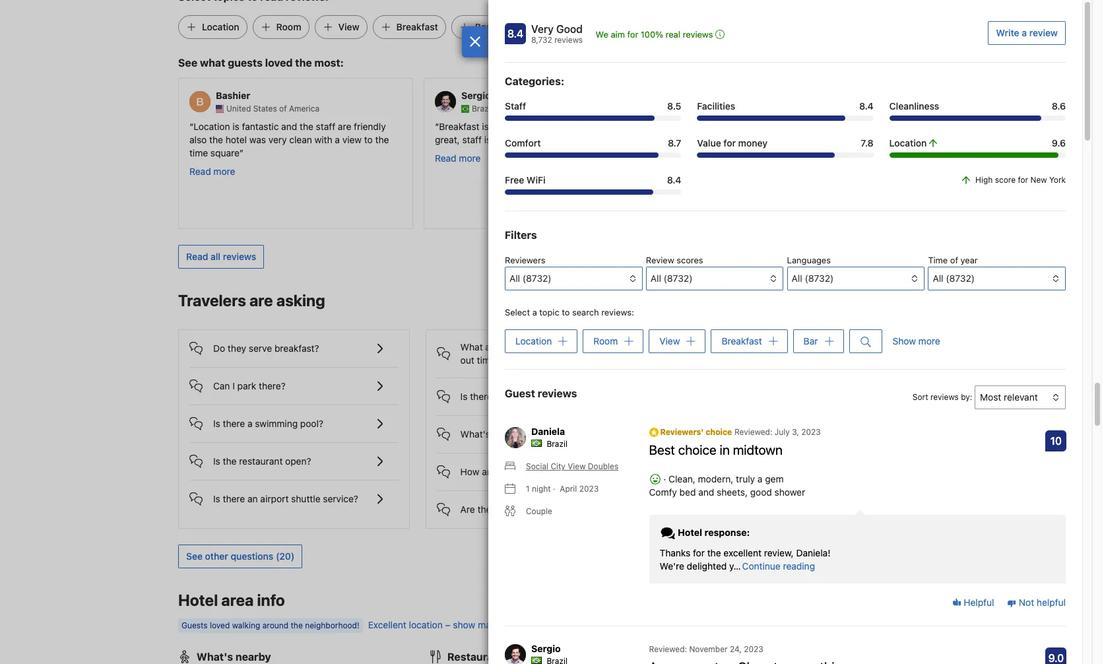 Task type: describe. For each thing, give the bounding box(es) containing it.
i for can
[[233, 380, 235, 391]]

categories:
[[505, 75, 565, 87]]

staff inside " location is fantastic and the staff are friendly also the hotel was very clean with a view to the time square
[[316, 121, 335, 132]]

0 horizontal spatial 8.4
[[508, 28, 524, 40]]

response:
[[705, 527, 750, 538]]

how
[[461, 466, 480, 477]]

" inside " i liked the view from my room to the times square, the balcony, and the service at the bar.
[[681, 121, 685, 132]]

8.4 for facilities
[[860, 100, 874, 112]]

cleanliness 8.6 meter
[[890, 116, 1066, 121]]

8.5
[[668, 100, 682, 112]]

1 horizontal spatial ·
[[661, 474, 669, 485]]

swimming
[[255, 418, 298, 429]]

can
[[213, 380, 230, 391]]

there for is there a spa?
[[470, 391, 492, 402]]

real
[[666, 29, 681, 40]]

is there an airport shuttle service? button
[[189, 480, 399, 507]]

reviews inside button
[[683, 29, 713, 40]]

hot
[[559, 504, 573, 515]]

read more button for location is fantastic and the staff are friendly also the hotel was very clean with a view to the time square
[[189, 165, 235, 178]]

the down room
[[787, 134, 801, 145]]

2023 for reviewed: november 24, 2023
[[744, 645, 764, 655]]

modern,
[[698, 474, 734, 485]]

there for are there rooms with a hot tub?
[[478, 504, 500, 515]]

see for see other questions (20)
[[186, 550, 203, 562]]

of inside filter reviews region
[[951, 255, 959, 265]]

guy
[[707, 90, 725, 101]]

are for what are the check-in and check- out times?
[[486, 341, 499, 352]]

topic
[[540, 307, 560, 318]]

out
[[461, 354, 475, 366]]

we're
[[660, 561, 685, 572]]

100%
[[641, 29, 664, 40]]

location down the "topic"
[[516, 335, 552, 347]]

continue reading
[[743, 561, 815, 572]]

location right "bar."
[[890, 137, 927, 149]]

loved
[[265, 57, 293, 69]]

are
[[461, 504, 475, 515]]

best choice in midtown
[[649, 443, 783, 458]]

the up clean
[[300, 121, 314, 132]]

asking
[[276, 291, 325, 309]]

is there a spa?
[[461, 391, 522, 402]]

more for i liked the view from my room to the times square, the balcony, and the service at the bar.
[[705, 152, 727, 163]]

area
[[221, 591, 254, 609]]

location 9.6 meter
[[890, 153, 1066, 158]]

high score for new york
[[976, 175, 1066, 185]]

2023 for reviewed: july 3, 2023
[[802, 427, 821, 437]]

write
[[997, 27, 1020, 38]]

reviews inside 'button'
[[223, 251, 256, 262]]

0 horizontal spatial room
[[276, 21, 301, 32]]

america
[[289, 103, 320, 113]]

good
[[751, 487, 772, 498]]

for right value
[[724, 137, 736, 149]]

do
[[526, 466, 537, 477]]

the up square
[[209, 134, 223, 145]]

not helpful
[[1017, 597, 1066, 608]]

the inside what are the check-in and check- out times?
[[502, 341, 515, 352]]

see availability button
[[824, 290, 905, 313]]

2 horizontal spatial breakfast
[[722, 335, 762, 347]]

a left spa?
[[495, 391, 500, 402]]

other
[[205, 550, 228, 562]]

pool?
[[300, 418, 324, 429]]

is there a swimming pool? button
[[189, 405, 399, 432]]

the down israel icon
[[712, 121, 726, 132]]

what's for what's nearby
[[197, 651, 233, 663]]

0 horizontal spatial ·
[[553, 484, 556, 494]]

spa?
[[502, 391, 522, 402]]

1 night · april 2023
[[526, 484, 599, 494]]

" for was
[[240, 147, 244, 158]]

staff 8.5 meter
[[505, 116, 682, 121]]

the down 'friendly'
[[375, 134, 389, 145]]

are there rooms with a hot tub?
[[461, 504, 595, 515]]

what's the pet policy? button
[[437, 416, 646, 442]]

close image
[[469, 36, 481, 47]]

read more button for breakfast is great, food is great, location is great, staff is great.
[[435, 152, 481, 165]]

with inside button
[[532, 504, 550, 515]]

2 horizontal spatial view
[[660, 335, 680, 347]]

free
[[505, 174, 524, 186]]

a left swimming
[[248, 418, 253, 429]]

see for see what guests loved the most:
[[178, 57, 197, 69]]

what are the check-in and check- out times?
[[461, 341, 605, 366]]

ask
[[757, 426, 773, 437]]

reviews inside very good 8,732 reviews
[[555, 35, 583, 45]]

(8732) for languages
[[805, 273, 834, 284]]

select a topic to search reviews:
[[505, 307, 634, 318]]

all (8732) button for languages
[[787, 267, 925, 291]]

guest reviews
[[505, 388, 577, 400]]

staff inside the " breakfast is great, food is great, location is great, staff is great.
[[462, 134, 482, 145]]

we
[[596, 29, 609, 40]]

at
[[837, 134, 845, 145]]

" location is fantastic and the staff are friendly also the hotel was very clean with a view to the time square
[[189, 121, 389, 158]]

very
[[531, 23, 554, 35]]

is inside " location is fantastic and the staff are friendly also the hotel was very clean with a view to the time square
[[233, 121, 240, 132]]

there for is there a swimming pool?
[[223, 418, 245, 429]]

0 horizontal spatial bar
[[475, 21, 490, 32]]

delighted
[[687, 561, 727, 572]]

(20)
[[276, 550, 295, 562]]

list of reviews region
[[497, 410, 1074, 664]]

united
[[226, 103, 251, 113]]

helpful
[[962, 597, 995, 608]]

for left new
[[1018, 175, 1029, 185]]

clean,
[[669, 474, 696, 485]]

facilities
[[697, 100, 736, 112]]

" for breakfast is great, food is great, location is great, staff is great.
[[435, 121, 439, 132]]

reviews:
[[602, 307, 634, 318]]

this is a carousel with rotating slides. it displays featured reviews of the property. use the next and previous buttons to navigate. region
[[168, 72, 915, 234]]

0 horizontal spatial great,
[[435, 134, 460, 145]]

a left the "topic"
[[533, 307, 537, 318]]

to inside " i liked the view from my room to the times square, the balcony, and the service at the bar.
[[812, 121, 821, 132]]

filter reviews region
[[505, 227, 1066, 291]]

is for is there an airport shuttle service?
[[213, 493, 220, 504]]

scored 9.0 element
[[1046, 648, 1067, 664]]

reviews left the by:
[[931, 392, 959, 402]]

view inside " i liked the view from my room to the times square, the balcony, and the service at the bar.
[[728, 121, 748, 132]]

sergio for reviewed: november 24, 2023
[[531, 643, 561, 655]]

read more for breakfast is great, food is great, location is great, staff is great.
[[435, 152, 481, 163]]

do they serve breakfast? button
[[189, 330, 399, 356]]

clean, modern, truly a gem comfy bed and sheets, good shower
[[649, 474, 806, 498]]

2 check- from the left
[[576, 341, 605, 352]]

hotel for hotel response:
[[678, 527, 703, 538]]

the up at
[[823, 121, 837, 132]]

questions
[[231, 550, 274, 562]]

sheets,
[[717, 487, 748, 498]]

" breakfast is great, food is great, location is great, staff is great.
[[435, 121, 621, 145]]

1 vertical spatial 2023
[[579, 484, 599, 494]]

guests
[[228, 57, 263, 69]]

all (8732) for languages
[[792, 273, 834, 284]]

read more for i liked the view from my room to the times square, the balcony, and the service at the bar.
[[681, 152, 727, 163]]

policy?
[[526, 428, 556, 439]]

" for location is fantastic and the staff are friendly also the hotel was very clean with a view to the time square
[[189, 121, 194, 132]]

is there a spa? button
[[437, 378, 646, 404]]

location up what
[[202, 21, 239, 32]]

2 vertical spatial i
[[539, 466, 542, 477]]

scored 8.4 element
[[505, 23, 526, 44]]

for inside thanks for the excellent review, daniela! we're delighted y…
[[693, 548, 705, 559]]

what
[[461, 341, 483, 352]]

rooms
[[502, 504, 529, 515]]

they
[[228, 342, 246, 354]]

reviewed: for reviewed: july 3, 2023
[[735, 427, 773, 437]]

and inside "button"
[[482, 466, 498, 477]]

comfort
[[505, 137, 541, 149]]

the right at
[[848, 134, 861, 145]]

breakfast?
[[275, 342, 319, 354]]

tub?
[[576, 504, 595, 515]]

a inside 'button'
[[1022, 27, 1027, 38]]

languages
[[787, 255, 831, 265]]

thanks
[[660, 548, 691, 559]]

united states of america
[[226, 103, 320, 113]]

8,732
[[531, 35, 553, 45]]

and inside " i liked the view from my room to the times square, the balcony, and the service at the bar.
[[769, 134, 785, 145]]

a left the hot
[[552, 504, 557, 515]]

hotel area info
[[178, 591, 285, 609]]

all (8732) button for time of year
[[929, 267, 1066, 291]]

rated very good element
[[531, 21, 583, 37]]

choice for reviewers'
[[706, 427, 732, 437]]

how and when do i pay?
[[461, 466, 564, 477]]

reviewed: july 3, 2023
[[735, 427, 821, 437]]

and inside clean, modern, truly a gem comfy bed and sheets, good shower
[[699, 487, 715, 498]]

2 horizontal spatial great,
[[550, 121, 575, 132]]

in inside list of reviews region
[[720, 443, 730, 458]]

8.7
[[668, 137, 682, 149]]

gem
[[765, 474, 784, 485]]

3,
[[792, 427, 800, 437]]

read more button for i liked the view from my room to the times square, the balcony, and the service at the bar.
[[681, 152, 727, 165]]

y…
[[730, 561, 741, 572]]

service?
[[323, 493, 358, 504]]

value
[[697, 137, 721, 149]]

with inside " location is fantastic and the staff are friendly also the hotel was very clean with a view to the time square
[[315, 134, 333, 145]]

what
[[200, 57, 225, 69]]

reviews right guest
[[538, 388, 577, 400]]

when
[[500, 466, 523, 477]]



Task type: vqa. For each thing, say whether or not it's contained in the screenshot.
right Tower&
no



Task type: locate. For each thing, give the bounding box(es) containing it.
0 horizontal spatial brazil
[[472, 103, 493, 113]]

2 horizontal spatial read more
[[681, 152, 727, 163]]

2 all from the left
[[651, 273, 662, 284]]

read more down brazil icon
[[435, 152, 481, 163]]

2 all (8732) from the left
[[651, 273, 693, 284]]

read more button
[[435, 152, 481, 165], [681, 152, 727, 165], [189, 165, 235, 178]]

2 vertical spatial 8.4
[[667, 174, 682, 186]]

brazil inside this is a carousel with rotating slides. it displays featured reviews of the property. use the next and previous buttons to navigate. region
[[472, 103, 493, 113]]

the inside thanks for the excellent review, daniela! we're delighted y…
[[708, 548, 721, 559]]

all (8732) button for reviewers
[[505, 267, 643, 291]]

2 horizontal spatial "
[[681, 121, 685, 132]]

0 vertical spatial 8.4
[[508, 28, 524, 40]]

0 horizontal spatial view
[[343, 134, 362, 145]]

see left availability on the right
[[832, 296, 848, 307]]

value for money
[[697, 137, 768, 149]]

april
[[560, 484, 577, 494]]

1 horizontal spatial brazil
[[547, 439, 568, 449]]

1 horizontal spatial read more
[[435, 152, 481, 163]]

0 vertical spatial to
[[812, 121, 821, 132]]

0 horizontal spatial read more button
[[189, 165, 235, 178]]

choice for best
[[678, 443, 717, 458]]

do
[[213, 342, 225, 354]]

great, left great. on the left top of page
[[435, 134, 460, 145]]

view up balcony,
[[728, 121, 748, 132]]

read all reviews button
[[178, 245, 264, 268]]

0 vertical spatial i
[[685, 121, 687, 132]]

2 vertical spatial view
[[568, 462, 586, 472]]

to down 'friendly'
[[364, 134, 373, 145]]

all (8732) down languages
[[792, 273, 834, 284]]

thanks for the excellent review, daniela! we're delighted y…
[[660, 548, 831, 572]]

more down square
[[214, 165, 235, 177]]

reviewed: left ski
[[649, 645, 687, 655]]

1 vertical spatial reviewed:
[[649, 645, 687, 655]]

0 horizontal spatial 2023
[[579, 484, 599, 494]]

1 " from the left
[[189, 121, 194, 132]]

1 check- from the left
[[518, 341, 547, 352]]

social city view doubles link
[[505, 461, 619, 473]]

what's for what's the pet policy?
[[461, 428, 490, 439]]

all for review scores
[[651, 273, 662, 284]]

read more for location is fantastic and the staff are friendly also the hotel was very clean with a view to the time square
[[189, 165, 235, 177]]

· up comfy
[[661, 474, 669, 485]]

can i park there? button
[[189, 368, 399, 394]]

(8732) for time of year
[[946, 273, 975, 284]]

in inside what are the check-in and check- out times?
[[547, 341, 555, 352]]

for right the aim on the top of page
[[628, 29, 639, 40]]

an
[[248, 493, 258, 504]]

view
[[338, 21, 360, 32], [660, 335, 680, 347], [568, 462, 586, 472]]

8.4 down 8.7
[[667, 174, 682, 186]]

see for see availability
[[832, 296, 848, 307]]

read more down value
[[681, 152, 727, 163]]

and up clean
[[281, 121, 297, 132]]

most:
[[315, 57, 344, 69]]

in up modern, on the bottom of the page
[[720, 443, 730, 458]]

a inside button
[[775, 426, 780, 437]]

0 vertical spatial hotel
[[678, 527, 703, 538]]

social city view doubles
[[526, 462, 619, 472]]

i right do
[[539, 466, 542, 477]]

read inside 'button'
[[186, 251, 208, 262]]

1 vertical spatial view
[[343, 134, 362, 145]]

reviews right 8,732
[[555, 35, 583, 45]]

choice up best choice in midtown
[[706, 427, 732, 437]]

there left an
[[223, 493, 245, 504]]

3 all from the left
[[792, 273, 803, 284]]

all down reviewers
[[510, 273, 520, 284]]

8.4 up times
[[860, 100, 874, 112]]

1 horizontal spatial "
[[435, 121, 439, 132]]

facilities 8.4 meter
[[697, 116, 874, 121]]

0 vertical spatial reviewed:
[[735, 427, 773, 437]]

0 vertical spatial choice
[[706, 427, 732, 437]]

0 horizontal spatial hotel
[[178, 591, 218, 609]]

view down 'friendly'
[[343, 134, 362, 145]]

0 horizontal spatial check-
[[518, 341, 547, 352]]

1 vertical spatial brazil
[[547, 439, 568, 449]]

the right square,
[[715, 134, 729, 145]]

0 horizontal spatial are
[[250, 291, 273, 309]]

4 (8732) from the left
[[946, 273, 975, 284]]

aim
[[611, 29, 625, 40]]

and inside what are the check-in and check- out times?
[[557, 341, 573, 352]]

1 horizontal spatial i
[[539, 466, 542, 477]]

a up the good
[[758, 474, 763, 485]]

1 horizontal spatial to
[[562, 307, 570, 318]]

all for languages
[[792, 273, 803, 284]]

i left liked
[[685, 121, 687, 132]]

are inside " location is fantastic and the staff are friendly also the hotel was very clean with a view to the time square
[[338, 121, 351, 132]]

8.6
[[1052, 100, 1066, 112]]

2 horizontal spatial read more button
[[681, 152, 727, 165]]

3 all (8732) button from the left
[[787, 267, 925, 291]]

0 vertical spatial breakfast
[[397, 21, 438, 32]]

1 horizontal spatial check-
[[576, 341, 605, 352]]

1 vertical spatial "
[[240, 147, 244, 158]]

2 horizontal spatial are
[[486, 341, 499, 352]]

all (8732) for reviewers
[[510, 273, 552, 284]]

and inside " location is fantastic and the staff are friendly also the hotel was very clean with a view to the time square
[[281, 121, 297, 132]]

for inside button
[[628, 29, 639, 40]]

(8732) for review scores
[[664, 273, 693, 284]]

helpful
[[1037, 597, 1066, 608]]

(8732) down the review scores
[[664, 273, 693, 284]]

reviewed:
[[735, 427, 773, 437], [649, 645, 687, 655]]

all (8732) for review scores
[[651, 273, 693, 284]]

there?
[[259, 380, 286, 391]]

and down 'select a topic to search reviews:'
[[557, 341, 573, 352]]

7.8
[[861, 137, 874, 149]]

israel image
[[707, 105, 715, 113]]

location up the also
[[194, 121, 230, 132]]

all (8732)
[[510, 273, 552, 284], [651, 273, 693, 284], [792, 273, 834, 284], [933, 273, 975, 284]]

0 vertical spatial are
[[338, 121, 351, 132]]

is inside button
[[213, 493, 220, 504]]

(8732) down time of year
[[946, 273, 975, 284]]

room up the loved
[[276, 21, 301, 32]]

8.4 left 8,732
[[508, 28, 524, 40]]

the up delighted
[[708, 548, 721, 559]]

0 horizontal spatial "
[[189, 121, 194, 132]]

0 horizontal spatial "
[[240, 147, 244, 158]]

bed
[[680, 487, 696, 498]]

the left restaurant
[[223, 455, 237, 467]]

1 vertical spatial i
[[233, 380, 235, 391]]

city
[[551, 462, 566, 472]]

" for great.
[[518, 134, 522, 145]]

staff down america
[[316, 121, 335, 132]]

all for time of year
[[933, 273, 944, 284]]

i for "
[[685, 121, 687, 132]]

more right the show
[[919, 336, 941, 347]]

read for breakfast is great, food is great, location is great, staff is great.
[[435, 152, 457, 163]]

0 horizontal spatial of
[[279, 103, 287, 113]]

is there an airport shuttle service?
[[213, 493, 358, 504]]

breakfast inside the " breakfast is great, food is great, location is great, staff is great.
[[439, 121, 480, 132]]

all (8732) for time of year
[[933, 273, 975, 284]]

read more button down value
[[681, 152, 727, 165]]

i inside " i liked the view from my room to the times square, the balcony, and the service at the bar.
[[685, 121, 687, 132]]

search
[[572, 307, 599, 318]]

are left asking
[[250, 291, 273, 309]]

all (8732) down the review scores
[[651, 273, 693, 284]]

what are the check-in and check- out times? button
[[437, 330, 646, 367]]

of
[[279, 103, 287, 113], [951, 255, 959, 265]]

2 horizontal spatial to
[[812, 121, 821, 132]]

0 horizontal spatial in
[[547, 341, 555, 352]]

sergio right &
[[531, 643, 561, 655]]

sergio up brazil icon
[[462, 90, 491, 101]]

" inside " location is fantastic and the staff are friendly also the hotel was very clean with a view to the time square
[[189, 121, 194, 132]]

0 vertical spatial brazil
[[472, 103, 493, 113]]

i
[[685, 121, 687, 132], [233, 380, 235, 391], [539, 466, 542, 477]]

all (8732) button for review scores
[[646, 267, 784, 291]]

great, left location
[[550, 121, 575, 132]]

check- down search
[[576, 341, 605, 352]]

all down languages
[[792, 273, 803, 284]]

is
[[461, 391, 468, 402], [213, 418, 220, 429], [213, 455, 220, 467], [213, 493, 220, 504]]

for up delighted
[[693, 548, 705, 559]]

4 all from the left
[[933, 273, 944, 284]]

what's left nearby at left bottom
[[197, 651, 233, 663]]

israel
[[718, 103, 738, 113]]

3 (8732) from the left
[[805, 273, 834, 284]]

by:
[[961, 392, 973, 402]]

not
[[1019, 597, 1035, 608]]

value for money 7.8 meter
[[697, 153, 874, 158]]

4 all (8732) button from the left
[[929, 267, 1066, 291]]

are up the "times?"
[[486, 341, 499, 352]]

0 vertical spatial staff
[[316, 121, 335, 132]]

2 (8732) from the left
[[664, 273, 693, 284]]

all (8732) button up 'select a topic to search reviews:'
[[505, 267, 643, 291]]

hotel up thanks
[[678, 527, 703, 538]]

info
[[257, 591, 285, 609]]

0 vertical spatial see
[[178, 57, 197, 69]]

(8732) for reviewers
[[523, 273, 552, 284]]

(8732) down languages
[[805, 273, 834, 284]]

there left spa?
[[470, 391, 492, 402]]

more for breakfast is great, food is great, location is great, staff is great.
[[459, 152, 481, 163]]

1 horizontal spatial view
[[568, 462, 586, 472]]

there inside button
[[223, 493, 245, 504]]

there right are
[[478, 504, 500, 515]]

0 horizontal spatial i
[[233, 380, 235, 391]]

a inside " location is fantastic and the staff are friendly also the hotel was very clean with a view to the time square
[[335, 134, 340, 145]]

review
[[646, 255, 675, 265]]

see other questions (20)
[[186, 550, 295, 562]]

what's up how
[[461, 428, 490, 439]]

review categories element
[[505, 73, 565, 89]]

1
[[526, 484, 530, 494]]

2 horizontal spatial 8.4
[[860, 100, 874, 112]]

0 horizontal spatial reviewed:
[[649, 645, 687, 655]]

all (8732) button down the 'year'
[[929, 267, 1066, 291]]

staff down brazil icon
[[462, 134, 482, 145]]

0 horizontal spatial to
[[364, 134, 373, 145]]

of right states
[[279, 103, 287, 113]]

more down brazil icon
[[459, 152, 481, 163]]

free wifi 8.4 meter
[[505, 189, 682, 195]]

to up 'service'
[[812, 121, 821, 132]]

a inside clean, modern, truly a gem comfy bed and sheets, good shower
[[758, 474, 763, 485]]

i right can
[[233, 380, 235, 391]]

1 horizontal spatial 8.4
[[667, 174, 682, 186]]

0 horizontal spatial what's
[[197, 651, 233, 663]]

staff
[[505, 100, 526, 112]]

high
[[976, 175, 993, 185]]

reviewed: for reviewed: november 24, 2023
[[649, 645, 687, 655]]

pay?
[[544, 466, 564, 477]]

to right the "topic"
[[562, 307, 570, 318]]

park
[[237, 380, 256, 391]]

square
[[211, 147, 240, 158]]

location inside " location is fantastic and the staff are friendly also the hotel was very clean with a view to the time square
[[194, 121, 230, 132]]

bashier
[[216, 90, 250, 101]]

are left 'friendly'
[[338, 121, 351, 132]]

more for location is fantastic and the staff are friendly also the hotel was very clean with a view to the time square
[[214, 165, 235, 177]]

is down out
[[461, 391, 468, 402]]

is the restaurant open? button
[[189, 443, 399, 469]]

8.4 for free wifi
[[667, 174, 682, 186]]

united states of america image
[[216, 105, 224, 113]]

2 vertical spatial 2023
[[744, 645, 764, 655]]

1 horizontal spatial great,
[[492, 121, 516, 132]]

to
[[812, 121, 821, 132], [364, 134, 373, 145], [562, 307, 570, 318]]

read for i liked the view from my room to the times square, the balcony, and the service at the bar.
[[681, 152, 702, 163]]

1 all (8732) button from the left
[[505, 267, 643, 291]]

4 all (8732) from the left
[[933, 273, 975, 284]]

is left an
[[213, 493, 220, 504]]

3 all (8732) from the left
[[792, 273, 834, 284]]

1 vertical spatial of
[[951, 255, 959, 265]]

view inside " location is fantastic and the staff are friendly also the hotel was very clean with a view to the time square
[[343, 134, 362, 145]]

all for reviewers
[[510, 273, 520, 284]]

1 horizontal spatial bar
[[804, 335, 818, 347]]

2 vertical spatial breakfast
[[722, 335, 762, 347]]

· right night
[[553, 484, 556, 494]]

restaurants
[[448, 651, 510, 663]]

1 horizontal spatial reviewed:
[[735, 427, 773, 437]]

reviewed: up midtown
[[735, 427, 773, 437]]

0 vertical spatial of
[[279, 103, 287, 113]]

square,
[[681, 134, 712, 145]]

travelers
[[178, 291, 246, 309]]

1 horizontal spatial view
[[728, 121, 748, 132]]

review
[[1030, 27, 1058, 38]]

2 horizontal spatial 2023
[[802, 427, 821, 437]]

hotel inside list of reviews region
[[678, 527, 703, 538]]

wifi
[[527, 174, 546, 186]]

brazil right brazil icon
[[472, 103, 493, 113]]

is
[[233, 121, 240, 132], [482, 121, 489, 132], [541, 121, 548, 132], [614, 121, 621, 132], [484, 134, 491, 145]]

1 horizontal spatial 2023
[[744, 645, 764, 655]]

0 horizontal spatial view
[[338, 21, 360, 32]]

view inside region
[[568, 462, 586, 472]]

read more down square
[[189, 165, 235, 177]]

brazil image
[[462, 105, 469, 113]]

1 vertical spatial hotel
[[178, 591, 218, 609]]

0 vertical spatial view
[[728, 121, 748, 132]]

1 horizontal spatial in
[[720, 443, 730, 458]]

is down can
[[213, 418, 220, 429]]

the right the loved
[[295, 57, 312, 69]]

and down my
[[769, 134, 785, 145]]

a right ask
[[775, 426, 780, 437]]

are for travelers are asking
[[250, 291, 273, 309]]

great,
[[492, 121, 516, 132], [550, 121, 575, 132], [435, 134, 460, 145]]

what's the pet policy?
[[461, 428, 556, 439]]

in down the "topic"
[[547, 341, 555, 352]]

" inside the " breakfast is great, food is great, location is great, staff is great.
[[435, 121, 439, 132]]

to inside " location is fantastic and the staff are friendly also the hotel was very clean with a view to the time square
[[364, 134, 373, 145]]

2023 right 3, on the bottom right of the page
[[802, 427, 821, 437]]

1 vertical spatial choice
[[678, 443, 717, 458]]

of inside region
[[279, 103, 287, 113]]

1 horizontal spatial "
[[518, 134, 522, 145]]

is for is there a spa?
[[461, 391, 468, 402]]

what's inside what's the pet policy? button
[[461, 428, 490, 439]]

sergio inside list of reviews region
[[531, 643, 561, 655]]

ski lifts
[[699, 651, 737, 663]]

sergio for "
[[462, 90, 491, 101]]

of left the 'year'
[[951, 255, 959, 265]]

bar.
[[864, 134, 879, 145]]

1 vertical spatial to
[[364, 134, 373, 145]]

1 all from the left
[[510, 273, 520, 284]]

with down night
[[532, 504, 550, 515]]

0 vertical spatial with
[[315, 134, 333, 145]]

and down modern, on the bottom of the page
[[699, 487, 715, 498]]

8.4
[[508, 28, 524, 40], [860, 100, 874, 112], [667, 174, 682, 186]]

2 vertical spatial see
[[186, 550, 203, 562]]

good
[[556, 23, 583, 35]]

1 horizontal spatial room
[[594, 335, 618, 347]]

reviewers
[[505, 255, 546, 265]]

scored 10 element
[[1046, 431, 1067, 452]]

restaurant
[[239, 455, 283, 467]]

are inside what are the check-in and check- out times?
[[486, 341, 499, 352]]

(8732) down reviewers
[[523, 273, 552, 284]]

with right clean
[[315, 134, 333, 145]]

read for location is fantastic and the staff are friendly also the hotel was very clean with a view to the time square
[[189, 165, 211, 177]]

1 horizontal spatial read more button
[[435, 152, 481, 165]]

1 horizontal spatial are
[[338, 121, 351, 132]]

1 vertical spatial room
[[594, 335, 618, 347]]

2 vertical spatial are
[[486, 341, 499, 352]]

1 vertical spatial bar
[[804, 335, 818, 347]]

was
[[249, 134, 266, 145]]

do they serve breakfast?
[[213, 342, 319, 354]]

1 vertical spatial breakfast
[[439, 121, 480, 132]]

sergio inside this is a carousel with rotating slides. it displays featured reviews of the property. use the next and previous buttons to navigate. region
[[462, 90, 491, 101]]

we aim for 100% real reviews button
[[596, 28, 725, 41]]

2 all (8732) button from the left
[[646, 267, 784, 291]]

what's
[[461, 428, 490, 439], [197, 651, 233, 663]]

is inside button
[[213, 455, 220, 467]]

1 horizontal spatial staff
[[462, 134, 482, 145]]

1 (8732) from the left
[[523, 273, 552, 284]]

brazil inside list of reviews region
[[547, 439, 568, 449]]

reviews right the "all"
[[223, 251, 256, 262]]

10
[[1051, 435, 1062, 447]]

1 all (8732) from the left
[[510, 273, 552, 284]]

continue
[[743, 561, 781, 572]]

read more button down brazil icon
[[435, 152, 481, 165]]

comfort 8.7 meter
[[505, 153, 682, 158]]

1 horizontal spatial what's
[[461, 428, 490, 439]]

1 vertical spatial in
[[720, 443, 730, 458]]

a right write
[[1022, 27, 1027, 38]]

2 " from the left
[[435, 121, 439, 132]]

all (8732) down time of year
[[933, 273, 975, 284]]

all down review
[[651, 273, 662, 284]]

the inside button
[[493, 428, 507, 439]]

1 vertical spatial staff
[[462, 134, 482, 145]]

0 horizontal spatial staff
[[316, 121, 335, 132]]

0 vertical spatial "
[[518, 134, 522, 145]]

1 horizontal spatial hotel
[[678, 527, 703, 538]]

2 horizontal spatial i
[[685, 121, 687, 132]]

2 vertical spatial to
[[562, 307, 570, 318]]

is the restaurant open?
[[213, 455, 311, 467]]

1 vertical spatial 8.4
[[860, 100, 874, 112]]

1 vertical spatial view
[[660, 335, 680, 347]]

hotel
[[226, 134, 247, 145]]

all
[[510, 273, 520, 284], [651, 273, 662, 284], [792, 273, 803, 284], [933, 273, 944, 284]]

read more
[[435, 152, 481, 163], [681, 152, 727, 163], [189, 165, 235, 177]]

my
[[773, 121, 785, 132]]

more down value
[[705, 152, 727, 163]]

2023 right 24,
[[744, 645, 764, 655]]

cafes
[[522, 651, 550, 663]]

0 vertical spatial in
[[547, 341, 555, 352]]

is for is the restaurant open?
[[213, 455, 220, 467]]

is for is there a swimming pool?
[[213, 418, 220, 429]]

choice
[[706, 427, 732, 437], [678, 443, 717, 458]]

doubles
[[588, 462, 619, 472]]

great, up great. on the left top of page
[[492, 121, 516, 132]]

0 vertical spatial view
[[338, 21, 360, 32]]

hotel for hotel area info
[[178, 591, 218, 609]]

times
[[840, 121, 863, 132]]

very
[[269, 134, 287, 145]]

friendly
[[354, 121, 386, 132]]

write a review
[[997, 27, 1058, 38]]

see availability
[[832, 296, 897, 307]]

we aim for 100% real reviews
[[596, 29, 713, 40]]

1 vertical spatial what's
[[197, 651, 233, 663]]

0 vertical spatial room
[[276, 21, 301, 32]]

there for is there an airport shuttle service?
[[223, 493, 245, 504]]

1 vertical spatial with
[[532, 504, 550, 515]]

3 " from the left
[[681, 121, 685, 132]]

see left other
[[186, 550, 203, 562]]

1 horizontal spatial with
[[532, 504, 550, 515]]

1 horizontal spatial breakfast
[[439, 121, 480, 132]]



